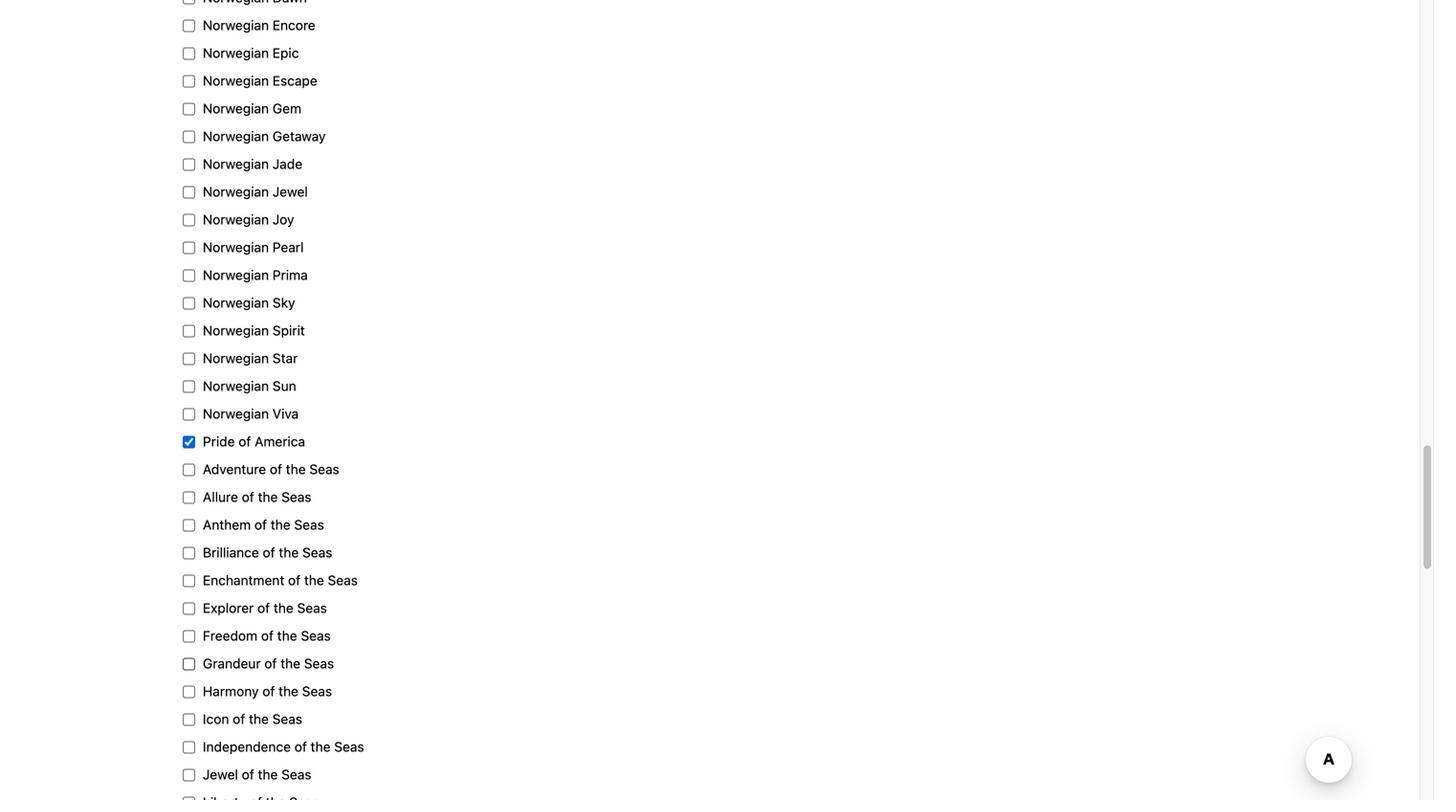 Task type: describe. For each thing, give the bounding box(es) containing it.
of for anthem
[[255, 517, 267, 532]]

Adventure of the Seas checkbox
[[178, 464, 200, 476]]

norwegian for norwegian epic
[[203, 45, 269, 61]]

encore
[[273, 17, 316, 33]]

pride
[[203, 433, 235, 449]]

pride of america
[[203, 433, 305, 449]]

seas for jewel of the seas
[[282, 767, 312, 782]]

sky
[[273, 295, 295, 310]]

the for icon
[[249, 711, 269, 727]]

gem
[[273, 100, 302, 116]]

jade
[[273, 156, 303, 172]]

of for explorer
[[258, 600, 270, 616]]

epic
[[273, 45, 299, 61]]

anthem of the seas
[[203, 517, 324, 532]]

adventure
[[203, 461, 266, 477]]

the for brilliance
[[279, 544, 299, 560]]

norwegian for norwegian jade
[[203, 156, 269, 172]]

pearl
[[273, 239, 304, 255]]

explorer of the seas
[[203, 600, 327, 616]]

grandeur of the seas
[[203, 655, 334, 671]]

the for anthem
[[271, 517, 291, 532]]

Norwegian Jewel checkbox
[[178, 186, 200, 198]]

of for adventure
[[270, 461, 282, 477]]

Enchantment of the Seas checkbox
[[178, 575, 200, 587]]

norwegian jewel
[[203, 184, 308, 199]]

brilliance
[[203, 544, 259, 560]]

Norwegian Dawn checkbox
[[178, 0, 200, 4]]

of for freedom
[[261, 628, 274, 644]]

freedom
[[203, 628, 258, 644]]

seas for grandeur of the seas
[[304, 655, 334, 671]]

viva
[[273, 406, 299, 421]]

norwegian for norwegian jewel
[[203, 184, 269, 199]]

Pride of America checkbox
[[178, 436, 200, 448]]

seas for explorer of the seas
[[297, 600, 327, 616]]

star
[[273, 350, 298, 366]]

Allure of the Seas checkbox
[[178, 491, 200, 504]]

the for explorer
[[274, 600, 294, 616]]

freedom of the seas
[[203, 628, 331, 644]]

escape
[[273, 73, 318, 88]]

the for allure
[[258, 489, 278, 505]]

the for harmony
[[279, 683, 299, 699]]

seas for independence of the seas
[[334, 739, 364, 755]]

norwegian for norwegian encore
[[203, 17, 269, 33]]

adventure of the seas
[[203, 461, 340, 477]]

Anthem of the Seas checkbox
[[178, 519, 200, 532]]

prima
[[273, 267, 308, 283]]

norwegian viva
[[203, 406, 299, 421]]

Liberty of the Seas checkbox
[[178, 797, 200, 800]]

grandeur
[[203, 655, 261, 671]]

norwegian for norwegian pearl
[[203, 239, 269, 255]]

enchantment of the seas
[[203, 572, 358, 588]]

norwegian escape
[[203, 73, 318, 88]]

Norwegian Epic checkbox
[[178, 47, 200, 60]]

the for grandeur
[[281, 655, 301, 671]]

norwegian for norwegian prima
[[203, 267, 269, 283]]

norwegian sky
[[203, 295, 295, 310]]

sun
[[273, 378, 296, 394]]

seas for harmony of the seas
[[302, 683, 332, 699]]

Brilliance of the Seas checkbox
[[178, 547, 200, 559]]

of for allure
[[242, 489, 254, 505]]



Task type: vqa. For each thing, say whether or not it's contained in the screenshot.
Norwegian Sun in the left of the page
yes



Task type: locate. For each thing, give the bounding box(es) containing it.
10 norwegian from the top
[[203, 267, 269, 283]]

of for grandeur
[[265, 655, 277, 671]]

of for jewel
[[242, 767, 254, 782]]

norwegian joy
[[203, 211, 294, 227]]

the down enchantment of the seas
[[274, 600, 294, 616]]

of down 'allure of the seas'
[[255, 517, 267, 532]]

brilliance of the seas
[[203, 544, 333, 560]]

explorer
[[203, 600, 254, 616]]

13 norwegian from the top
[[203, 350, 269, 366]]

Harmony of the Seas checkbox
[[178, 686, 200, 698]]

jewel right jewel of the seas "option"
[[203, 767, 238, 782]]

harmony of the seas
[[203, 683, 332, 699]]

9 norwegian from the top
[[203, 239, 269, 255]]

norwegian for norwegian getaway
[[203, 128, 269, 144]]

anthem
[[203, 517, 251, 532]]

the up grandeur of the seas
[[277, 628, 297, 644]]

Norwegian Spirit checkbox
[[178, 325, 200, 337]]

norwegian down norwegian joy
[[203, 239, 269, 255]]

of for independence
[[295, 739, 307, 755]]

Norwegian Getaway checkbox
[[178, 130, 200, 143]]

norwegian star
[[203, 350, 298, 366]]

Norwegian Pearl checkbox
[[178, 242, 200, 254]]

Jewel of the Seas checkbox
[[178, 769, 200, 781]]

of down the brilliance of the seas
[[288, 572, 301, 588]]

of
[[239, 433, 251, 449], [270, 461, 282, 477], [242, 489, 254, 505], [255, 517, 267, 532], [263, 544, 275, 560], [288, 572, 301, 588], [258, 600, 270, 616], [261, 628, 274, 644], [265, 655, 277, 671], [263, 683, 275, 699], [233, 711, 245, 727], [295, 739, 307, 755], [242, 767, 254, 782]]

norwegian up the norwegian spirit
[[203, 295, 269, 310]]

enchantment
[[203, 572, 285, 588]]

the up harmony of the seas
[[281, 655, 301, 671]]

Norwegian Gem checkbox
[[178, 103, 200, 115]]

norwegian for norwegian viva
[[203, 406, 269, 421]]

of right allure
[[242, 489, 254, 505]]

5 norwegian from the top
[[203, 128, 269, 144]]

norwegian encore
[[203, 17, 316, 33]]

of for icon
[[233, 711, 245, 727]]

0 vertical spatial jewel
[[273, 184, 308, 199]]

Norwegian Sun checkbox
[[178, 380, 200, 393]]

norwegian down norwegian sky
[[203, 322, 269, 338]]

norwegian for norwegian sky
[[203, 295, 269, 310]]

the up jewel of the seas
[[311, 739, 331, 755]]

of down anthem of the seas
[[263, 544, 275, 560]]

0 horizontal spatial jewel
[[203, 767, 238, 782]]

of for pride
[[239, 433, 251, 449]]

of up freedom of the seas
[[258, 600, 270, 616]]

2 norwegian from the top
[[203, 45, 269, 61]]

norwegian up norwegian sun
[[203, 350, 269, 366]]

Norwegian Sky checkbox
[[178, 297, 200, 309]]

of right pride
[[239, 433, 251, 449]]

harmony
[[203, 683, 259, 699]]

the up the brilliance of the seas
[[271, 517, 291, 532]]

norwegian pearl
[[203, 239, 304, 255]]

the down the brilliance of the seas
[[304, 572, 324, 588]]

Norwegian Jade checkbox
[[178, 158, 200, 171]]

seas
[[310, 461, 340, 477], [282, 489, 312, 505], [294, 517, 324, 532], [302, 544, 333, 560], [328, 572, 358, 588], [297, 600, 327, 616], [301, 628, 331, 644], [304, 655, 334, 671], [302, 683, 332, 699], [272, 711, 303, 727], [334, 739, 364, 755], [282, 767, 312, 782]]

norwegian down norwegian encore
[[203, 45, 269, 61]]

of for enchantment
[[288, 572, 301, 588]]

norwegian
[[203, 17, 269, 33], [203, 45, 269, 61], [203, 73, 269, 88], [203, 100, 269, 116], [203, 128, 269, 144], [203, 156, 269, 172], [203, 184, 269, 199], [203, 211, 269, 227], [203, 239, 269, 255], [203, 267, 269, 283], [203, 295, 269, 310], [203, 322, 269, 338], [203, 350, 269, 366], [203, 378, 269, 394], [203, 406, 269, 421]]

spirit
[[273, 322, 305, 338]]

of up grandeur of the seas
[[261, 628, 274, 644]]

6 norwegian from the top
[[203, 156, 269, 172]]

the for independence
[[311, 739, 331, 755]]

the for enchantment
[[304, 572, 324, 588]]

norwegian epic
[[203, 45, 299, 61]]

norwegian up norwegian sky
[[203, 267, 269, 283]]

11 norwegian from the top
[[203, 295, 269, 310]]

8 norwegian from the top
[[203, 211, 269, 227]]

norwegian for norwegian escape
[[203, 73, 269, 88]]

4 norwegian from the top
[[203, 100, 269, 116]]

1 vertical spatial jewel
[[203, 767, 238, 782]]

Norwegian Encore checkbox
[[178, 19, 200, 32]]

the for jewel
[[258, 767, 278, 782]]

independence
[[203, 739, 291, 755]]

norwegian up the norwegian pearl
[[203, 211, 269, 227]]

of for harmony
[[263, 683, 275, 699]]

the for freedom
[[277, 628, 297, 644]]

Grandeur of the Seas checkbox
[[178, 658, 200, 670]]

allure of the seas
[[203, 489, 312, 505]]

15 norwegian from the top
[[203, 406, 269, 421]]

the for adventure
[[286, 461, 306, 477]]

norwegian for norwegian spirit
[[203, 322, 269, 338]]

norwegian jade
[[203, 156, 303, 172]]

7 norwegian from the top
[[203, 184, 269, 199]]

of right icon
[[233, 711, 245, 727]]

Explorer of the Seas checkbox
[[178, 602, 200, 615]]

the down grandeur of the seas
[[279, 683, 299, 699]]

the down independence of the seas
[[258, 767, 278, 782]]

norwegian down norwegian sun
[[203, 406, 269, 421]]

norwegian gem
[[203, 100, 302, 116]]

norwegian for norwegian star
[[203, 350, 269, 366]]

the down adventure of the seas
[[258, 489, 278, 505]]

norwegian down "norwegian gem"
[[203, 128, 269, 144]]

norwegian up the norwegian jewel
[[203, 156, 269, 172]]

Norwegian Prima checkbox
[[178, 269, 200, 282]]

getaway
[[273, 128, 326, 144]]

1 norwegian from the top
[[203, 17, 269, 33]]

seas for enchantment of the seas
[[328, 572, 358, 588]]

Icon of the Seas checkbox
[[178, 713, 200, 726]]

jewel down jade
[[273, 184, 308, 199]]

of down grandeur of the seas
[[263, 683, 275, 699]]

seas for allure of the seas
[[282, 489, 312, 505]]

norwegian up the norwegian epic
[[203, 17, 269, 33]]

of up jewel of the seas
[[295, 739, 307, 755]]

seas for freedom of the seas
[[301, 628, 331, 644]]

norwegian for norwegian gem
[[203, 100, 269, 116]]

3 norwegian from the top
[[203, 73, 269, 88]]

Norwegian Joy checkbox
[[178, 214, 200, 226]]

of up harmony of the seas
[[265, 655, 277, 671]]

allure
[[203, 489, 238, 505]]

14 norwegian from the top
[[203, 378, 269, 394]]

Norwegian Star checkbox
[[178, 353, 200, 365]]

Freedom of the Seas checkbox
[[178, 630, 200, 643]]

icon of the seas
[[203, 711, 303, 727]]

icon
[[203, 711, 229, 727]]

norwegian spirit
[[203, 322, 305, 338]]

of down america at left bottom
[[270, 461, 282, 477]]

the
[[286, 461, 306, 477], [258, 489, 278, 505], [271, 517, 291, 532], [279, 544, 299, 560], [304, 572, 324, 588], [274, 600, 294, 616], [277, 628, 297, 644], [281, 655, 301, 671], [279, 683, 299, 699], [249, 711, 269, 727], [311, 739, 331, 755], [258, 767, 278, 782]]

jewel
[[273, 184, 308, 199], [203, 767, 238, 782]]

seas for icon of the seas
[[272, 711, 303, 727]]

norwegian down "norwegian escape"
[[203, 100, 269, 116]]

jewel of the seas
[[203, 767, 312, 782]]

seas for brilliance of the seas
[[302, 544, 333, 560]]

Independence of the Seas checkbox
[[178, 741, 200, 754]]

of down independence
[[242, 767, 254, 782]]

norwegian prima
[[203, 267, 308, 283]]

seas for adventure of the seas
[[310, 461, 340, 477]]

america
[[255, 433, 305, 449]]

the down america at left bottom
[[286, 461, 306, 477]]

norwegian down the norwegian epic
[[203, 73, 269, 88]]

the down harmony of the seas
[[249, 711, 269, 727]]

1 horizontal spatial jewel
[[273, 184, 308, 199]]

norwegian down norwegian star
[[203, 378, 269, 394]]

12 norwegian from the top
[[203, 322, 269, 338]]

norwegian for norwegian joy
[[203, 211, 269, 227]]

independence of the seas
[[203, 739, 364, 755]]

norwegian getaway
[[203, 128, 326, 144]]

seas for anthem of the seas
[[294, 517, 324, 532]]

the up enchantment of the seas
[[279, 544, 299, 560]]

joy
[[273, 211, 294, 227]]

of for brilliance
[[263, 544, 275, 560]]

Norwegian Escape checkbox
[[178, 75, 200, 87]]

Norwegian Viva checkbox
[[178, 408, 200, 421]]

norwegian for norwegian sun
[[203, 378, 269, 394]]

norwegian sun
[[203, 378, 296, 394]]

norwegian up norwegian joy
[[203, 184, 269, 199]]



